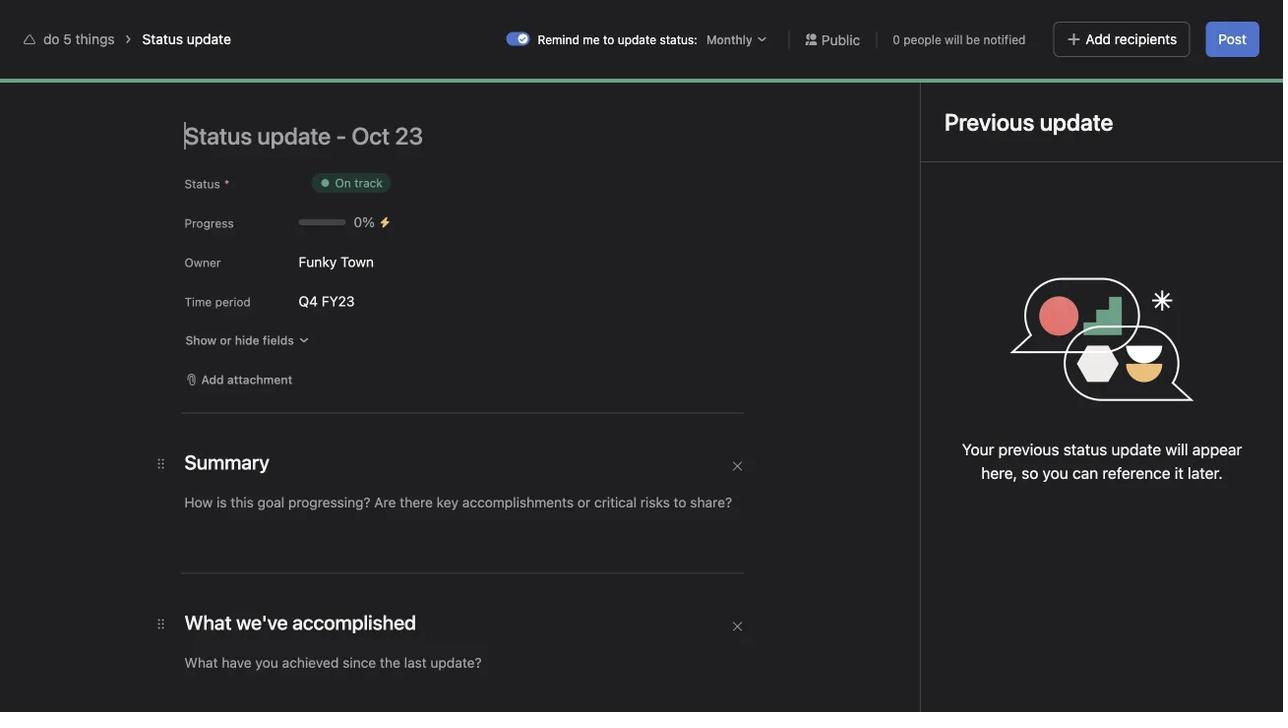 Task type: describe. For each thing, give the bounding box(es) containing it.
owner
[[184, 256, 221, 270]]

cross-
[[51, 356, 92, 372]]

funky town
[[299, 254, 374, 270]]

Section title text field
[[184, 449, 269, 476]]

do for do 5 things
[[323, 83, 345, 106]]

in inside what's in my trial? button
[[1037, 17, 1047, 31]]

project
[[158, 356, 203, 372]]

left
[[956, 24, 974, 37]]

collaborating
[[129, 630, 212, 646]]

track inside popup button
[[354, 176, 383, 190]]

0 vertical spatial will
[[945, 32, 963, 46]]

ft button
[[1158, 70, 1186, 97]]

Goal name text field
[[305, 151, 1214, 221]]

post button
[[1206, 22, 1259, 57]]

use
[[456, 468, 480, 484]]

status *
[[184, 177, 230, 191]]

monthly
[[706, 32, 752, 46]]

status for status *
[[184, 177, 220, 191]]

asana
[[230, 630, 269, 646]]

home link
[[12, 60, 224, 92]]

a for invite
[[167, 609, 174, 625]]

days
[[926, 24, 952, 37]]

fy23
[[322, 293, 355, 309]]

functional
[[92, 356, 155, 372]]

update left this
[[656, 468, 701, 484]]

can
[[1072, 464, 1098, 483]]

share button
[[1194, 70, 1259, 97]]

so
[[1021, 464, 1038, 483]]

to for automatically
[[551, 468, 564, 484]]

workspace
[[346, 61, 414, 78]]

people
[[903, 32, 941, 46]]

be
[[966, 32, 980, 46]]

add billing info button
[[1118, 10, 1218, 37]]

it inside "your previous status update will appear here, so you can reference it later."
[[1175, 464, 1184, 483]]

home
[[51, 67, 89, 84]]

track inside button
[[371, 294, 404, 310]]

or
[[220, 334, 232, 347]]

remind
[[538, 32, 579, 46]]

this
[[704, 468, 727, 484]]

here,
[[981, 464, 1017, 483]]

0 vertical spatial to
[[603, 32, 614, 46]]

status:
[[660, 32, 697, 46]]

time
[[184, 295, 212, 309]]

do 5 things link
[[43, 31, 115, 47]]

connect
[[488, 512, 542, 528]]

fields
[[263, 334, 294, 347]]

Title of update text field
[[184, 114, 775, 157]]

on inside popup button
[[335, 176, 351, 190]]

to for start
[[245, 609, 258, 625]]

invite a teammate to start collaborating in asana got it
[[129, 609, 319, 682]]

the status?
[[388, 247, 486, 270]]

description
[[321, 613, 405, 632]]

projects element
[[0, 313, 236, 384]]

add for add billing info
[[1127, 17, 1149, 31]]

attachment
[[227, 373, 292, 387]]

0 vertical spatial sub-
[[484, 468, 514, 484]]

funky
[[299, 254, 337, 270]]

hide
[[235, 334, 259, 347]]

your
[[962, 440, 994, 459]]

add attachment button
[[177, 366, 301, 394]]

update inside "your previous status update will appear here, so you can reference it later."
[[1111, 440, 1161, 459]]

in inside invite a teammate to start collaborating in asana got it
[[215, 630, 227, 646]]

post
[[1218, 31, 1247, 47]]

do for do 5 things
[[43, 31, 60, 47]]

start
[[262, 609, 291, 625]]

update up home link
[[187, 31, 231, 47]]

cross-functional project plan
[[51, 356, 234, 372]]

your previous status update will appear here, so you can reference it later.
[[962, 440, 1242, 483]]

on inside button
[[349, 294, 368, 310]]

28 days left
[[908, 24, 974, 37]]

connect a sub-goal button
[[456, 503, 626, 538]]

do 5 things
[[43, 31, 115, 47]]

got it button
[[279, 661, 328, 689]]

me
[[583, 32, 600, 46]]

0
[[893, 32, 900, 46]]

on track button
[[299, 165, 403, 201]]

goal's
[[731, 468, 769, 484]]

my workspace goals
[[323, 61, 452, 78]]

5 things
[[350, 83, 422, 106]]

public
[[821, 31, 860, 47]]

0 people will be notified
[[893, 32, 1026, 46]]

cross-functional project plan link
[[12, 348, 234, 380]]

progress
[[184, 216, 234, 230]]

my
[[1050, 17, 1066, 31]]

what's in my trial? button
[[986, 10, 1106, 37]]

status for status update
[[142, 31, 183, 47]]

do 5 things
[[323, 83, 422, 106]]

connect a sub-goal
[[488, 512, 613, 528]]

on track inside popup button
[[335, 176, 383, 190]]

my workspace goals link
[[323, 59, 452, 81]]

remind me to update status:
[[538, 32, 697, 46]]

goals for sub-
[[514, 468, 548, 484]]



Task type: locate. For each thing, give the bounding box(es) containing it.
town
[[341, 254, 374, 270]]

info
[[1188, 17, 1209, 31]]

recipients
[[1115, 31, 1177, 47]]

0 vertical spatial in
[[1037, 17, 1047, 31]]

accountable
[[974, 371, 1053, 388]]

*
[[224, 177, 230, 191]]

on down town
[[349, 294, 368, 310]]

you
[[1043, 464, 1068, 483]]

show
[[185, 334, 217, 347]]

my
[[323, 61, 342, 78]]

status left *
[[184, 177, 220, 191]]

invite
[[129, 609, 163, 625]]

will
[[945, 32, 963, 46], [1165, 440, 1188, 459]]

0 horizontal spatial it
[[312, 668, 319, 682]]

1 horizontal spatial to
[[551, 468, 564, 484]]

goals up 5 things on the left of page
[[418, 61, 452, 78]]

1 vertical spatial goals
[[514, 468, 548, 484]]

on
[[335, 176, 351, 190], [349, 294, 368, 310]]

on track
[[335, 176, 383, 190], [349, 294, 404, 310]]

0 horizontal spatial what's
[[321, 247, 383, 270]]

will left be
[[945, 32, 963, 46]]

in left my
[[1037, 17, 1047, 31]]

goal owner
[[974, 299, 1046, 315]]

0 vertical spatial do
[[43, 31, 60, 47]]

previous update
[[945, 108, 1113, 136]]

will inside "your previous status update will appear here, so you can reference it later."
[[1165, 440, 1188, 459]]

sub-
[[484, 468, 514, 484], [557, 512, 586, 528]]

team
[[1057, 371, 1089, 388]]

add for add recipients
[[1086, 31, 1111, 47]]

previous
[[998, 440, 1059, 459]]

in down teammate
[[215, 630, 227, 646]]

2 horizontal spatial add
[[1127, 17, 1149, 31]]

1 vertical spatial will
[[1165, 440, 1188, 459]]

0 vertical spatial goals
[[418, 61, 452, 78]]

sub- right connect
[[557, 512, 586, 528]]

q4
[[299, 293, 318, 309]]

on track down town
[[349, 294, 404, 310]]

0 horizontal spatial status
[[142, 31, 183, 47]]

accountable team
[[974, 371, 1089, 388]]

on up funky town
[[335, 176, 351, 190]]

do
[[43, 31, 60, 47], [323, 83, 345, 106]]

update up reference
[[1111, 440, 1161, 459]]

what's up notified
[[995, 17, 1034, 31]]

period
[[215, 295, 251, 309]]

what's the status?
[[321, 247, 486, 270]]

on track button
[[321, 284, 416, 320]]

show or hide fields button
[[177, 327, 319, 354]]

1 horizontal spatial it
[[1175, 464, 1184, 483]]

0 horizontal spatial sub-
[[484, 468, 514, 484]]

sub- inside button
[[557, 512, 586, 528]]

it inside invite a teammate to start collaborating in asana got it
[[312, 668, 319, 682]]

billing
[[1152, 17, 1185, 31]]

will up later.
[[1165, 440, 1188, 459]]

0 vertical spatial it
[[1175, 464, 1184, 483]]

0 vertical spatial what's
[[995, 17, 1034, 31]]

0 vertical spatial a
[[545, 512, 553, 528]]

what's down the 0%
[[321, 247, 383, 270]]

a inside button
[[545, 512, 553, 528]]

update left the status:
[[618, 32, 656, 46]]

to inside invite a teammate to start collaborating in asana got it
[[245, 609, 258, 625]]

1 vertical spatial what's
[[321, 247, 383, 270]]

owner
[[1007, 299, 1046, 315]]

0 vertical spatial on
[[335, 176, 351, 190]]

add recipients button
[[1053, 22, 1190, 57]]

28
[[908, 24, 923, 37]]

show or hide fields
[[185, 334, 294, 347]]

to up connect a sub-goal
[[551, 468, 564, 484]]

1 horizontal spatial in
[[1037, 17, 1047, 31]]

hide sidebar image
[[26, 16, 41, 31]]

1 vertical spatial a
[[167, 609, 174, 625]]

do down my
[[323, 83, 345, 106]]

it left later.
[[1175, 464, 1184, 483]]

Section title text field
[[184, 609, 416, 637]]

add up add recipients
[[1127, 17, 1149, 31]]

1 vertical spatial do
[[323, 83, 345, 106]]

later.
[[1188, 464, 1223, 483]]

1 vertical spatial on
[[349, 294, 368, 310]]

add for add attachment
[[201, 373, 224, 387]]

1 horizontal spatial sub-
[[557, 512, 586, 528]]

notified
[[983, 32, 1026, 46]]

progress.
[[773, 468, 833, 484]]

0 vertical spatial on track
[[335, 176, 383, 190]]

add
[[1127, 17, 1149, 31], [1086, 31, 1111, 47], [201, 373, 224, 387]]

goals for workspace
[[418, 61, 452, 78]]

ft
[[1165, 77, 1179, 91]]

0 vertical spatial track
[[354, 176, 383, 190]]

1 horizontal spatial goals
[[514, 468, 548, 484]]

track up the 0%
[[354, 176, 383, 190]]

add down trial?
[[1086, 31, 1111, 47]]

teammate
[[178, 609, 242, 625]]

1 horizontal spatial add
[[1086, 31, 1111, 47]]

1 horizontal spatial will
[[1165, 440, 1188, 459]]

automatically
[[568, 468, 652, 484]]

a for connect
[[545, 512, 553, 528]]

status
[[142, 31, 183, 47], [184, 177, 220, 191]]

2 vertical spatial to
[[245, 609, 258, 625]]

1 vertical spatial status
[[184, 177, 220, 191]]

1 vertical spatial it
[[312, 668, 319, 682]]

appear
[[1192, 440, 1242, 459]]

what's inside button
[[995, 17, 1034, 31]]

things
[[75, 31, 115, 47]]

status update
[[142, 31, 231, 47]]

invite a teammate to start collaborating in asana tooltip
[[113, 594, 343, 704]]

0 horizontal spatial will
[[945, 32, 963, 46]]

1 vertical spatial in
[[215, 630, 227, 646]]

what's in my trial?
[[995, 17, 1097, 31]]

what's for what's the status?
[[321, 247, 383, 270]]

to right the me
[[603, 32, 614, 46]]

5
[[63, 31, 72, 47]]

remove section image
[[732, 460, 743, 472]]

status up home link
[[142, 31, 183, 47]]

update
[[187, 31, 231, 47], [618, 32, 656, 46], [1111, 440, 1161, 459], [656, 468, 701, 484]]

use sub-goals to automatically update this goal's progress.
[[456, 468, 833, 484]]

0 horizontal spatial to
[[245, 609, 258, 625]]

it right got
[[312, 668, 319, 682]]

monthly button
[[701, 30, 773, 49]]

1 horizontal spatial what's
[[995, 17, 1034, 31]]

1 vertical spatial sub-
[[557, 512, 586, 528]]

1 vertical spatial on track
[[349, 294, 404, 310]]

plan
[[207, 356, 234, 372]]

1 horizontal spatial do
[[323, 83, 345, 106]]

0 horizontal spatial goals
[[418, 61, 452, 78]]

add recipients
[[1086, 31, 1177, 47]]

in
[[1037, 17, 1047, 31], [215, 630, 227, 646]]

0 horizontal spatial add
[[201, 373, 224, 387]]

got
[[288, 668, 308, 682]]

a right connect
[[545, 512, 553, 528]]

add down plan
[[201, 373, 224, 387]]

goals up connect a sub-goal button on the left of page
[[514, 468, 548, 484]]

0 vertical spatial status
[[142, 31, 183, 47]]

share
[[1218, 77, 1251, 91]]

0 horizontal spatial do
[[43, 31, 60, 47]]

list box
[[409, 8, 882, 39]]

a up collaborating
[[167, 609, 174, 625]]

on track up the 0%
[[335, 176, 383, 190]]

it
[[1175, 464, 1184, 483], [312, 668, 319, 682]]

a
[[545, 512, 553, 528], [167, 609, 174, 625]]

q4 fy23
[[299, 293, 355, 309]]

remove section image
[[732, 621, 743, 633]]

sub- right use in the left of the page
[[484, 468, 514, 484]]

add billing info
[[1127, 17, 1209, 31]]

add inside popup button
[[201, 373, 224, 387]]

a inside invite a teammate to start collaborating in asana got it
[[167, 609, 174, 625]]

status
[[1063, 440, 1107, 459]]

1 horizontal spatial a
[[545, 512, 553, 528]]

what's for what's in my trial?
[[995, 17, 1034, 31]]

do left 5 at left
[[43, 31, 60, 47]]

add attachment
[[201, 373, 292, 387]]

1 vertical spatial to
[[551, 468, 564, 484]]

switch
[[506, 32, 530, 46]]

goal
[[974, 299, 1003, 315]]

trial?
[[1070, 17, 1097, 31]]

to up asana
[[245, 609, 258, 625]]

on track inside button
[[349, 294, 404, 310]]

1 horizontal spatial status
[[184, 177, 220, 191]]

2 horizontal spatial to
[[603, 32, 614, 46]]

reference
[[1102, 464, 1170, 483]]

track down what's the status?
[[371, 294, 404, 310]]

0%
[[354, 214, 375, 230]]

0 horizontal spatial a
[[167, 609, 174, 625]]

0 horizontal spatial in
[[215, 630, 227, 646]]

1 vertical spatial track
[[371, 294, 404, 310]]



Task type: vqa. For each thing, say whether or not it's contained in the screenshot.
Accountable
yes



